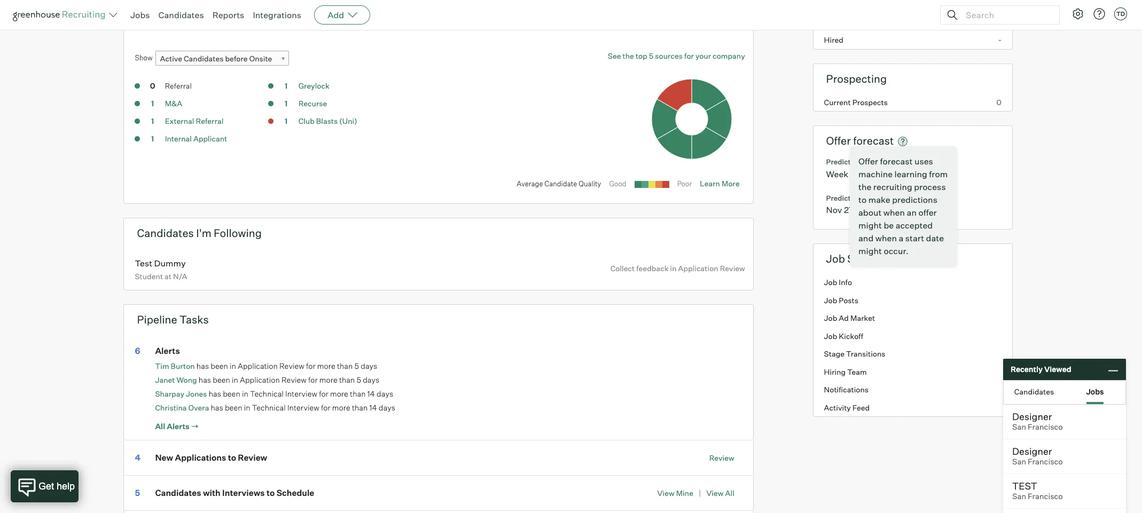 Task type: locate. For each thing, give the bounding box(es) containing it.
2 vertical spatial date
[[926, 233, 944, 244]]

0 vertical spatial date
[[918, 158, 933, 166]]

1 link
[[813, 13, 1012, 31], [275, 81, 297, 93], [142, 98, 163, 111], [275, 98, 297, 111], [142, 116, 163, 128], [275, 116, 297, 128], [142, 134, 163, 146]]

1 for greylock
[[285, 81, 288, 90]]

prospecting
[[826, 72, 887, 85]]

0 vertical spatial francisco
[[1028, 423, 1063, 432]]

0 vertical spatial nov
[[860, 169, 876, 179]]

job up "job info"
[[826, 252, 845, 266]]

0 vertical spatial referral
[[165, 81, 192, 90]]

designer down recently
[[1012, 411, 1052, 423]]

&
[[287, 15, 295, 29]]

been
[[211, 362, 228, 371], [213, 376, 230, 385], [223, 390, 240, 399], [225, 403, 242, 413]]

1 horizontal spatial offer
[[858, 156, 878, 167]]

predictions
[[892, 195, 937, 205]]

forecast up predicted offer acceptance date week of nov 13, 2023
[[853, 134, 894, 148]]

1 horizontal spatial offer
[[918, 207, 937, 218]]

quality right the &
[[297, 15, 333, 29]]

candidates for candidates link
[[158, 10, 204, 20]]

learn more link
[[700, 179, 740, 188]]

2 view from the left
[[706, 488, 724, 498]]

the left top
[[623, 51, 634, 60]]

0 vertical spatial quality
[[297, 15, 333, 29]]

job left posts
[[824, 296, 837, 305]]

see the top 5 sources for your company
[[608, 51, 745, 60]]

job for job info
[[824, 278, 837, 287]]

1 vertical spatial -
[[856, 205, 859, 215]]

jobs
[[130, 10, 150, 20], [1086, 387, 1104, 396]]

1 predicted from the top
[[826, 158, 859, 166]]

candidates for candidates with interviews to schedule
[[155, 488, 201, 498]]

1 vertical spatial designer san francisco
[[1012, 446, 1063, 467]]

job left ad
[[824, 314, 837, 323]]

integrations
[[253, 10, 301, 20]]

0 vertical spatial designer san francisco
[[1012, 411, 1063, 432]]

2 horizontal spatial to
[[858, 195, 866, 205]]

0 vertical spatial -
[[998, 35, 1002, 44]]

1 vertical spatial start
[[905, 233, 924, 244]]

designer san francisco up test
[[1012, 446, 1063, 467]]

1 for recurse
[[285, 99, 288, 108]]

1 horizontal spatial quality
[[579, 179, 601, 188]]

0 horizontal spatial 0
[[150, 81, 155, 90]]

more
[[317, 362, 335, 371], [319, 376, 337, 385], [330, 390, 348, 399], [332, 403, 350, 413]]

2 predicted from the top
[[826, 194, 859, 202]]

the down machine
[[858, 182, 871, 192]]

application
[[678, 264, 718, 273], [238, 362, 278, 371], [240, 376, 280, 385]]

1 vertical spatial quality
[[579, 179, 601, 188]]

recently viewed
[[1011, 365, 1071, 374]]

learn
[[700, 179, 720, 188]]

when down the be
[[875, 233, 897, 244]]

date up from
[[918, 158, 933, 166]]

start inside offer forecast uses machine learning from the recruiting process to make predictions about when an offer might be accepted and when a start date might occur.
[[905, 233, 924, 244]]

stage transitions
[[824, 349, 885, 359]]

might down about
[[858, 220, 882, 231]]

date inside offer forecast uses machine learning from the recruiting process to make predictions about when an offer might be accepted and when a start date might occur.
[[926, 233, 944, 244]]

activity feed
[[824, 403, 870, 412]]

1 -
[[998, 17, 1002, 44]]

2023 inside predicted offer acceptance date week of nov 13, 2023
[[890, 169, 911, 179]]

nov left 27
[[826, 205, 842, 215]]

machine
[[858, 169, 893, 180]]

predicted start date nov 27 - dec 25, 2023
[[826, 194, 914, 215]]

1 vertical spatial technical
[[252, 403, 286, 413]]

alerts left →
[[167, 422, 189, 431]]

0 vertical spatial start
[[861, 194, 877, 202]]

integrations link
[[253, 10, 301, 20]]

2 vertical spatial application
[[240, 376, 280, 385]]

1 designer san francisco from the top
[[1012, 411, 1063, 432]]

m&a link
[[165, 99, 182, 108]]

forecast for offer forecast uses machine learning from the recruiting process to make predictions about when an offer might be accepted and when a start date might occur.
[[880, 156, 912, 167]]

1 link for greylock
[[275, 81, 297, 93]]

1 vertical spatial date
[[878, 194, 893, 202]]

forecast
[[853, 134, 894, 148], [880, 156, 912, 167]]

tim burton link
[[155, 362, 195, 371]]

job kickoff
[[824, 332, 863, 341]]

has right overa
[[211, 403, 223, 413]]

4
[[135, 452, 141, 463]]

see the top 5 sources for your company link
[[608, 51, 745, 61]]

0 vertical spatial 0
[[150, 81, 155, 90]]

job up stage
[[824, 332, 837, 341]]

1 horizontal spatial 0
[[996, 98, 1002, 107]]

designer san francisco down recently viewed
[[1012, 411, 1063, 432]]

date up 25, on the top of the page
[[878, 194, 893, 202]]

1 horizontal spatial nov
[[860, 169, 876, 179]]

posts
[[839, 296, 858, 305]]

collect feedback in application review
[[610, 264, 745, 273]]

stage transitions link
[[813, 345, 1012, 363]]

dec
[[861, 205, 877, 215]]

external
[[165, 117, 194, 126]]

0 vertical spatial interview
[[285, 390, 317, 399]]

offer inside offer forecast uses machine learning from the recruiting process to make predictions about when an offer might be accepted and when a start date might occur.
[[858, 156, 878, 167]]

1 vertical spatial san
[[1012, 457, 1026, 467]]

1
[[999, 17, 1002, 27], [285, 81, 288, 90], [151, 99, 154, 108], [285, 99, 288, 108], [151, 117, 154, 126], [285, 117, 288, 126], [151, 134, 154, 143]]

wong
[[177, 376, 197, 385]]

has
[[196, 362, 209, 371], [199, 376, 211, 385], [209, 390, 221, 399], [211, 403, 223, 413]]

1 for external referral
[[151, 117, 154, 126]]

1 vertical spatial designer
[[1012, 446, 1052, 457]]

0 vertical spatial predicted
[[826, 158, 859, 166]]

Search text field
[[963, 7, 1050, 23]]

2023 down acceptance at the top right
[[890, 169, 911, 179]]

0 horizontal spatial start
[[861, 194, 877, 202]]

1 vertical spatial forecast
[[880, 156, 912, 167]]

1 horizontal spatial the
[[858, 182, 871, 192]]

date inside predicted offer acceptance date week of nov 13, 2023
[[918, 158, 933, 166]]

candidates right active
[[184, 54, 224, 63]]

predicted
[[826, 158, 859, 166], [826, 194, 859, 202]]

0 vertical spatial forecast
[[853, 134, 894, 148]]

be
[[884, 220, 894, 231]]

1 vertical spatial 2023
[[893, 205, 914, 215]]

internal applicant link
[[165, 134, 227, 143]]

offer inside offer forecast uses machine learning from the recruiting process to make predictions about when an offer might be accepted and when a start date might occur.
[[918, 207, 937, 218]]

- inside predicted start date nov 27 - dec 25, 2023
[[856, 205, 859, 215]]

1 vertical spatial to
[[228, 452, 236, 463]]

christina
[[155, 403, 187, 412]]

0 horizontal spatial the
[[623, 51, 634, 60]]

1 vertical spatial nov
[[826, 205, 842, 215]]

1 vertical spatial application
[[238, 362, 278, 371]]

1 vertical spatial francisco
[[1028, 457, 1063, 467]]

3 francisco from the top
[[1028, 492, 1063, 502]]

0 vertical spatial designer
[[1012, 411, 1052, 423]]

of
[[850, 169, 858, 179]]

0 horizontal spatial to
[[228, 452, 236, 463]]

1 horizontal spatial all
[[725, 488, 734, 498]]

candidates link
[[158, 10, 204, 20]]

has right jones
[[209, 390, 221, 399]]

offer up week
[[826, 134, 851, 148]]

candidate source data is not real-time. data may take up to two days to reflect accurately. image
[[335, 17, 346, 28]]

predicted for 27
[[826, 194, 859, 202]]

applications
[[175, 452, 226, 463]]

nov right of
[[860, 169, 876, 179]]

0 vertical spatial to
[[858, 195, 866, 205]]

0 horizontal spatial view
[[657, 488, 675, 498]]

offer up machine
[[858, 156, 878, 167]]

0 horizontal spatial offer
[[861, 158, 876, 166]]

start inside predicted start date nov 27 - dec 25, 2023
[[861, 194, 877, 202]]

1 horizontal spatial referral
[[196, 117, 223, 126]]

2 might from the top
[[858, 246, 882, 257]]

1 horizontal spatial view
[[706, 488, 724, 498]]

predicted offer acceptance date week of nov 13, 2023
[[826, 158, 933, 179]]

external referral
[[165, 117, 223, 126]]

3 san from the top
[[1012, 492, 1026, 502]]

0 horizontal spatial -
[[856, 205, 859, 215]]

janet wong link
[[155, 376, 197, 385]]

0 vertical spatial jobs
[[130, 10, 150, 20]]

tab list containing candidates
[[1004, 381, 1126, 404]]

job left info
[[824, 278, 837, 287]]

predicted inside predicted start date nov 27 - dec 25, 2023
[[826, 194, 859, 202]]

1 vertical spatial all
[[725, 488, 734, 498]]

offer right an on the right top
[[918, 207, 937, 218]]

forecast up 13,
[[880, 156, 912, 167]]

quality left good
[[579, 179, 601, 188]]

hiring team link
[[813, 363, 1012, 381]]

interviews
[[222, 488, 265, 498]]

recurse
[[298, 99, 327, 108]]

job for job posts
[[824, 296, 837, 305]]

reports
[[212, 10, 244, 20]]

0 vertical spatial offer
[[826, 134, 851, 148]]

0 vertical spatial might
[[858, 220, 882, 231]]

in right overa
[[244, 403, 250, 413]]

nov inside predicted offer acceptance date week of nov 13, 2023
[[860, 169, 876, 179]]

to left the schedule
[[267, 488, 275, 498]]

been right wong
[[213, 376, 230, 385]]

1 might from the top
[[858, 220, 882, 231]]

interview
[[285, 390, 317, 399], [287, 403, 319, 413]]

designer up test
[[1012, 446, 1052, 457]]

predicted up week
[[826, 158, 859, 166]]

start up dec
[[861, 194, 877, 202]]

start down accepted
[[905, 233, 924, 244]]

referral up applicant at top
[[196, 117, 223, 126]]

0 vertical spatial candidate
[[137, 15, 188, 29]]

1 for club blasts (uni)
[[285, 117, 288, 126]]

predicted inside predicted offer acceptance date week of nov 13, 2023
[[826, 158, 859, 166]]

1 horizontal spatial start
[[905, 233, 924, 244]]

0 vertical spatial 2023
[[890, 169, 911, 179]]

good
[[609, 179, 626, 188]]

sources
[[655, 51, 683, 60]]

1 link for club blasts (uni)
[[275, 116, 297, 128]]

test
[[1012, 480, 1037, 492]]

1 san from the top
[[1012, 423, 1026, 432]]

candidate up active
[[137, 15, 188, 29]]

candidates right jobs link
[[158, 10, 204, 20]]

alerts
[[155, 346, 180, 357], [167, 422, 189, 431]]

candidates up dummy
[[137, 226, 194, 240]]

2 designer san francisco from the top
[[1012, 446, 1063, 467]]

candidates down recently viewed
[[1014, 387, 1054, 396]]

date down accepted
[[926, 233, 944, 244]]

2023 right 25, on the top of the page
[[893, 205, 914, 215]]

before
[[225, 54, 248, 63]]

designer
[[1012, 411, 1052, 423], [1012, 446, 1052, 457]]

1 link for recurse
[[275, 98, 297, 111]]

sharpay jones link
[[155, 390, 207, 399]]

all down christina at the left of page
[[155, 422, 165, 431]]

0 vertical spatial san
[[1012, 423, 1026, 432]]

recruiting
[[873, 182, 912, 192]]

tab list
[[1004, 381, 1126, 404]]

candidates left with at bottom left
[[155, 488, 201, 498]]

1 vertical spatial 0
[[996, 98, 1002, 107]]

an
[[907, 207, 916, 218]]

0 horizontal spatial all
[[155, 422, 165, 431]]

in right burton
[[230, 362, 236, 371]]

view left mine
[[657, 488, 675, 498]]

offer
[[826, 134, 851, 148], [858, 156, 878, 167]]

2 vertical spatial francisco
[[1028, 492, 1063, 502]]

designer san francisco
[[1012, 411, 1063, 432], [1012, 446, 1063, 467]]

1 vertical spatial offer
[[918, 207, 937, 218]]

all right |
[[725, 488, 734, 498]]

viewed
[[1044, 365, 1071, 374]]

referral up m&a link
[[165, 81, 192, 90]]

0 horizontal spatial nov
[[826, 205, 842, 215]]

0 horizontal spatial referral
[[165, 81, 192, 90]]

0 vertical spatial application
[[678, 264, 718, 273]]

offer up machine
[[861, 158, 876, 166]]

more
[[722, 179, 740, 188]]

job ad market link
[[813, 309, 1012, 327]]

transitions
[[846, 349, 885, 359]]

candidate right average
[[545, 179, 577, 188]]

1 horizontal spatial to
[[267, 488, 275, 498]]

2 vertical spatial to
[[267, 488, 275, 498]]

1 vertical spatial might
[[858, 246, 882, 257]]

0 vertical spatial offer
[[861, 158, 876, 166]]

in right wong
[[232, 376, 238, 385]]

- right 27
[[856, 205, 859, 215]]

activity feed link
[[813, 399, 1012, 417]]

view right |
[[706, 488, 724, 498]]

1 inside 1 -
[[999, 17, 1002, 27]]

2 vertical spatial san
[[1012, 492, 1026, 502]]

0 horizontal spatial offer
[[826, 134, 851, 148]]

activity
[[824, 403, 851, 412]]

2023 inside predicted start date nov 27 - dec 25, 2023
[[893, 205, 914, 215]]

4 link
[[135, 452, 154, 463]]

to up about
[[858, 195, 866, 205]]

your
[[695, 51, 711, 60]]

1 horizontal spatial -
[[998, 35, 1002, 44]]

1 vertical spatial predicted
[[826, 194, 859, 202]]

when up the be
[[883, 207, 905, 218]]

might down and
[[858, 246, 882, 257]]

predicted up 27
[[826, 194, 859, 202]]

configure image
[[1072, 7, 1084, 20]]

- down search text box
[[998, 35, 1002, 44]]

1 horizontal spatial jobs
[[1086, 387, 1104, 396]]

offer for offer forecast uses machine learning from the recruiting process to make predictions about when an offer might be accepted and when a start date might occur.
[[858, 156, 878, 167]]

1 horizontal spatial candidate
[[545, 179, 577, 188]]

1 for internal applicant
[[151, 134, 154, 143]]

1 link for external referral
[[142, 116, 163, 128]]

1 for m&a
[[151, 99, 154, 108]]

all inside view mine | view all
[[725, 488, 734, 498]]

nov
[[860, 169, 876, 179], [826, 205, 842, 215]]

1 vertical spatial candidate
[[545, 179, 577, 188]]

forecast inside offer forecast uses machine learning from the recruiting process to make predictions about when an offer might be accepted and when a start date might occur.
[[880, 156, 912, 167]]

review link
[[709, 453, 734, 462]]

view mine | view all
[[657, 488, 734, 498]]

might
[[858, 220, 882, 231], [858, 246, 882, 257]]

the inside offer forecast uses machine learning from the recruiting process to make predictions about when an offer might be accepted and when a start date might occur.
[[858, 182, 871, 192]]

0 vertical spatial when
[[883, 207, 905, 218]]

to right applications on the left bottom of the page
[[228, 452, 236, 463]]

job inside 'link'
[[824, 278, 837, 287]]

1 vertical spatial offer
[[858, 156, 878, 167]]

alerts up tim
[[155, 346, 180, 357]]

1 vertical spatial the
[[858, 182, 871, 192]]

date
[[918, 158, 933, 166], [878, 194, 893, 202], [926, 233, 944, 244]]

recurse link
[[298, 99, 327, 108]]

in right jones
[[242, 390, 248, 399]]

sharpay
[[155, 390, 184, 399]]



Task type: describe. For each thing, give the bounding box(es) containing it.
source
[[191, 15, 226, 29]]

0 vertical spatial alerts
[[155, 346, 180, 357]]

acceptance
[[878, 158, 917, 166]]

offer forecast
[[826, 134, 894, 148]]

job ad market
[[824, 314, 875, 323]]

job kickoff link
[[813, 327, 1012, 345]]

burton
[[171, 362, 195, 371]]

active
[[160, 54, 182, 63]]

1 designer from the top
[[1012, 411, 1052, 423]]

following
[[214, 226, 262, 240]]

current
[[824, 98, 851, 107]]

pipeline
[[137, 313, 177, 326]]

occur.
[[884, 246, 908, 257]]

add button
[[314, 5, 370, 25]]

average candidate quality
[[517, 179, 601, 188]]

tasks
[[179, 313, 209, 326]]

13,
[[878, 169, 888, 179]]

1 vertical spatial jobs
[[1086, 387, 1104, 396]]

poor
[[677, 179, 692, 188]]

td button
[[1112, 5, 1129, 22]]

week
[[826, 169, 848, 179]]

prospects
[[852, 98, 888, 107]]

candidate source breakdown & quality
[[137, 15, 333, 29]]

|
[[699, 488, 701, 498]]

offer forecast uses machine learning from the recruiting process to make predictions about when an offer might be accepted and when a start date might occur. tooltip
[[850, 146, 957, 266]]

1 vertical spatial interview
[[287, 403, 319, 413]]

job for job kickoff
[[824, 332, 837, 341]]

2 francisco from the top
[[1028, 457, 1063, 467]]

feedback
[[636, 264, 669, 273]]

candidates with interviews to schedule
[[155, 488, 314, 498]]

feed
[[853, 403, 870, 412]]

25,
[[879, 205, 891, 215]]

company
[[713, 51, 745, 60]]

offer for offer forecast
[[826, 134, 851, 148]]

new
[[155, 452, 173, 463]]

to inside offer forecast uses machine learning from the recruiting process to make predictions about when an offer might be accepted and when a start date might occur.
[[858, 195, 866, 205]]

average
[[517, 179, 543, 188]]

test san francisco
[[1012, 480, 1063, 502]]

0 horizontal spatial candidate
[[137, 15, 188, 29]]

in right feedback
[[670, 264, 677, 273]]

hiring
[[824, 367, 846, 376]]

2023 for nov 27 - dec 25, 2023
[[893, 205, 914, 215]]

2 san from the top
[[1012, 457, 1026, 467]]

1 link for m&a
[[142, 98, 163, 111]]

0 vertical spatial 14
[[367, 390, 375, 399]]

candidate source data is not real-time. data may take up to two days to reflect accurately. element
[[333, 13, 346, 31]]

candidates i'm following
[[137, 226, 262, 240]]

uses
[[914, 156, 933, 167]]

(uni)
[[339, 117, 357, 126]]

job for job ad market
[[824, 314, 837, 323]]

dummy
[[154, 258, 186, 269]]

1 link for internal applicant
[[142, 134, 163, 146]]

been right jones
[[223, 390, 240, 399]]

offer forecast uses machine learning from the recruiting process to make predictions about when an offer might be accepted and when a start date might occur.
[[858, 156, 948, 257]]

predicted for week
[[826, 158, 859, 166]]

job posts link
[[813, 292, 1012, 309]]

make
[[868, 195, 890, 205]]

greenhouse recruiting image
[[13, 9, 109, 21]]

0 horizontal spatial jobs
[[130, 10, 150, 20]]

test
[[135, 258, 152, 269]]

candidates inside tab list
[[1014, 387, 1054, 396]]

club blasts (uni)
[[298, 117, 357, 126]]

reports link
[[212, 10, 244, 20]]

2023 for week of nov 13, 2023
[[890, 169, 911, 179]]

and
[[858, 233, 873, 244]]

i'm
[[196, 226, 211, 240]]

job for job setup
[[826, 252, 845, 266]]

hiring team
[[824, 367, 867, 376]]

learning
[[894, 169, 927, 180]]

27
[[844, 205, 854, 215]]

forecast for offer forecast
[[853, 134, 894, 148]]

kickoff
[[839, 332, 863, 341]]

show
[[135, 54, 153, 62]]

applicant
[[193, 134, 227, 143]]

0 horizontal spatial quality
[[297, 15, 333, 29]]

date inside predicted start date nov 27 - dec 25, 2023
[[878, 194, 893, 202]]

jones
[[186, 390, 207, 399]]

td
[[1116, 10, 1125, 18]]

has right burton
[[196, 362, 209, 371]]

from
[[929, 169, 948, 180]]

onsite
[[249, 54, 272, 63]]

job setup
[[826, 252, 877, 266]]

offer inside predicted offer acceptance date week of nov 13, 2023
[[861, 158, 876, 166]]

breakdown
[[228, 15, 285, 29]]

about
[[858, 207, 881, 218]]

been right overa
[[225, 403, 242, 413]]

1 vertical spatial when
[[875, 233, 897, 244]]

overa
[[188, 403, 209, 412]]

active candidates before onsite
[[160, 54, 272, 63]]

blasts
[[316, 117, 338, 126]]

info
[[839, 278, 852, 287]]

internal applicant
[[165, 134, 227, 143]]

nov inside predicted start date nov 27 - dec 25, 2023
[[826, 205, 842, 215]]

at
[[165, 272, 171, 281]]

francisco inside test san francisco
[[1028, 492, 1063, 502]]

ad
[[839, 314, 849, 323]]

market
[[850, 314, 875, 323]]

club blasts (uni) link
[[298, 117, 357, 126]]

td button
[[1114, 7, 1127, 20]]

0 vertical spatial technical
[[250, 390, 284, 399]]

collect
[[610, 264, 635, 273]]

0 vertical spatial all
[[155, 422, 165, 431]]

stage
[[824, 349, 845, 359]]

tim
[[155, 362, 169, 371]]

has up jones
[[199, 376, 211, 385]]

tim burton has been in application review for more than 5 days janet wong has been in application review for more than 5 days sharpay jones has been in technical interview for more than 14 days christina overa has been in technical interview for more than 14 days
[[155, 362, 395, 413]]

new applications to review
[[155, 452, 267, 463]]

view all link
[[706, 488, 734, 498]]

candidates for candidates i'm following
[[137, 226, 194, 240]]

team
[[847, 367, 867, 376]]

0 vertical spatial the
[[623, 51, 634, 60]]

2 designer from the top
[[1012, 446, 1052, 457]]

1 view from the left
[[657, 488, 675, 498]]

1 francisco from the top
[[1028, 423, 1063, 432]]

1 vertical spatial referral
[[196, 117, 223, 126]]

been right burton
[[211, 362, 228, 371]]

view mine link
[[657, 488, 693, 498]]

process
[[914, 182, 946, 192]]

1 vertical spatial 14
[[369, 403, 377, 413]]

1 vertical spatial alerts
[[167, 422, 189, 431]]

pipeline tasks
[[137, 313, 209, 326]]

san inside test san francisco
[[1012, 492, 1026, 502]]



Task type: vqa. For each thing, say whether or not it's contained in the screenshot.
machine
yes



